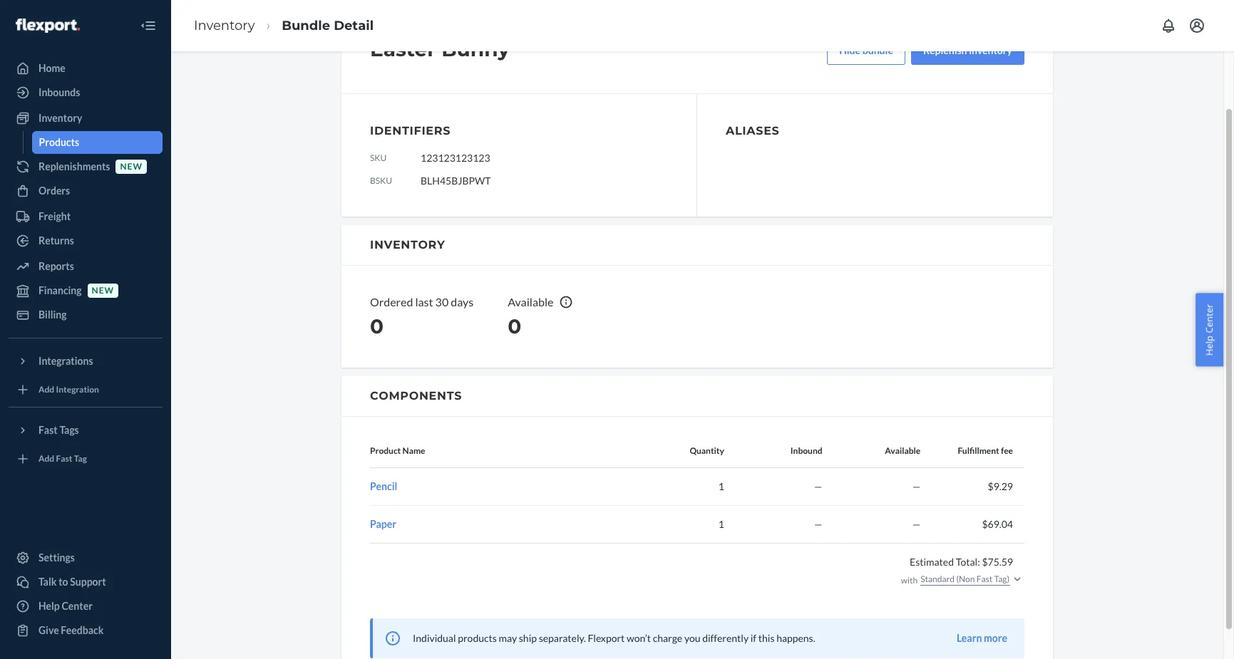 Task type: locate. For each thing, give the bounding box(es) containing it.
new down products link
[[120, 161, 143, 172]]

help inside help center button
[[1203, 336, 1216, 356]]

$9.29
[[988, 481, 1013, 493]]

hide
[[840, 44, 861, 56]]

1 horizontal spatial inventory link
[[194, 18, 255, 33]]

reports link
[[9, 255, 163, 278]]

1 horizontal spatial help
[[1203, 336, 1216, 356]]

aliases
[[726, 124, 780, 138]]

inbounds
[[39, 86, 80, 98]]

0 vertical spatial inventory link
[[194, 18, 255, 33]]

individual
[[413, 633, 456, 645]]

help
[[1203, 336, 1216, 356], [39, 600, 60, 613]]

1 horizontal spatial help center
[[1203, 304, 1216, 356]]

1 vertical spatial help center
[[39, 600, 93, 613]]

available inside inventory 'element'
[[508, 295, 554, 309]]

settings
[[39, 552, 75, 564]]

may
[[499, 633, 517, 645]]

inventory inside 'link'
[[39, 112, 82, 124]]

0 inside ordered last 30 days 0
[[370, 314, 384, 339]]

0 horizontal spatial help
[[39, 600, 60, 613]]

inbound
[[791, 446, 823, 456]]

integrations button
[[9, 350, 163, 373]]

open account menu image
[[1189, 17, 1206, 34]]

help center
[[1203, 304, 1216, 356], [39, 600, 93, 613]]

returns
[[39, 235, 74, 247]]

1 vertical spatial center
[[62, 600, 93, 613]]

settings link
[[9, 547, 163, 570]]

0 vertical spatial center
[[1203, 304, 1216, 333]]

differently
[[703, 633, 749, 645]]

identifiers element
[[370, 123, 668, 188]]

more
[[984, 633, 1008, 645]]

1 vertical spatial 1
[[719, 519, 725, 531]]

talk to support
[[39, 576, 106, 588]]

1 for $69.04
[[719, 519, 725, 531]]

2 horizontal spatial inventory
[[370, 238, 445, 252]]

0 horizontal spatial available
[[508, 295, 554, 309]]

quantity
[[690, 446, 725, 456]]

2 0 from the left
[[508, 314, 521, 339]]

talk to support button
[[9, 571, 163, 594]]

products
[[39, 136, 79, 148]]

inbounds link
[[9, 81, 163, 104]]

easter
[[370, 37, 436, 61]]

inventory link inside breadcrumbs "navigation"
[[194, 18, 255, 33]]

add integration link
[[9, 379, 163, 402]]

add for add integration
[[39, 385, 54, 395]]

new for financing
[[92, 286, 114, 296]]

ordered last 30 days 0
[[370, 295, 474, 339]]

days
[[451, 295, 474, 309]]

$69.04
[[982, 519, 1013, 531]]

0 vertical spatial available
[[508, 295, 554, 309]]

0 vertical spatial inventory
[[194, 18, 255, 33]]

2 add from the top
[[39, 454, 54, 465]]

products
[[458, 633, 497, 645]]

add left integration
[[39, 385, 54, 395]]

identifiers
[[370, 124, 451, 138]]

freight
[[39, 210, 71, 223]]

if
[[751, 633, 757, 645]]

1 for $9.29
[[719, 481, 725, 493]]

2 vertical spatial fast
[[977, 574, 993, 585]]

0 vertical spatial add
[[39, 385, 54, 395]]

2 vertical spatial inventory
[[370, 238, 445, 252]]

0 horizontal spatial center
[[62, 600, 93, 613]]

inventory
[[194, 18, 255, 33], [39, 112, 82, 124], [370, 238, 445, 252]]

fulfillment fee
[[958, 446, 1013, 456]]

fulfillment
[[958, 446, 1000, 456]]

estimated total: $75.59
[[910, 557, 1013, 569]]

center
[[1203, 304, 1216, 333], [62, 600, 93, 613]]

fast left tag)
[[977, 574, 993, 585]]

won't
[[627, 633, 651, 645]]

1 vertical spatial inventory
[[39, 112, 82, 124]]

home
[[39, 62, 65, 74]]

1 0 from the left
[[370, 314, 384, 339]]

0 horizontal spatial new
[[92, 286, 114, 296]]

1 horizontal spatial center
[[1203, 304, 1216, 333]]

1 add from the top
[[39, 385, 54, 395]]

1 horizontal spatial new
[[120, 161, 143, 172]]

new down reports link
[[92, 286, 114, 296]]

2 1 from the top
[[719, 519, 725, 531]]

happens.
[[777, 633, 816, 645]]

0 vertical spatial help center
[[1203, 304, 1216, 356]]

1 vertical spatial add
[[39, 454, 54, 465]]

0 horizontal spatial help center
[[39, 600, 93, 613]]

new for replenishments
[[120, 161, 143, 172]]

1 vertical spatial help
[[39, 600, 60, 613]]

0 horizontal spatial inventory
[[39, 112, 82, 124]]

0 horizontal spatial inventory link
[[9, 107, 163, 130]]

1 vertical spatial available
[[885, 446, 921, 456]]

1 vertical spatial new
[[92, 286, 114, 296]]

0 vertical spatial 1
[[719, 481, 725, 493]]

new
[[120, 161, 143, 172], [92, 286, 114, 296]]

financing
[[39, 285, 82, 297]]

1 1 from the top
[[719, 481, 725, 493]]

0 vertical spatial fast
[[39, 424, 58, 436]]

bundle
[[282, 18, 330, 33]]

estimated
[[910, 557, 954, 569]]

1 vertical spatial inventory link
[[9, 107, 163, 130]]

flexport
[[588, 633, 625, 645]]

add
[[39, 385, 54, 395], [39, 454, 54, 465]]

returns link
[[9, 230, 163, 252]]

replenish inventory button
[[911, 36, 1025, 65]]

orders
[[39, 185, 70, 197]]

products link
[[32, 131, 163, 154]]

inventory link
[[194, 18, 255, 33], [9, 107, 163, 130]]

0
[[370, 314, 384, 339], [508, 314, 521, 339]]

center inside help center "link"
[[62, 600, 93, 613]]

1 vertical spatial fast
[[56, 454, 72, 465]]

0 vertical spatial new
[[120, 161, 143, 172]]

fast left tag
[[56, 454, 72, 465]]

available
[[508, 295, 554, 309], [885, 446, 921, 456]]

1 horizontal spatial inventory
[[194, 18, 255, 33]]

detail
[[334, 18, 374, 33]]

integration
[[56, 385, 99, 395]]

last
[[415, 295, 433, 309]]

1
[[719, 481, 725, 493], [719, 519, 725, 531]]

fast tags
[[39, 424, 79, 436]]

you
[[685, 633, 701, 645]]

1 horizontal spatial available
[[885, 446, 921, 456]]

talk
[[39, 576, 57, 588]]

—
[[814, 481, 823, 493], [913, 481, 921, 493], [814, 519, 823, 531], [913, 519, 921, 531]]

help center inside button
[[1203, 304, 1216, 356]]

0 vertical spatial help
[[1203, 336, 1216, 356]]

bundle
[[863, 44, 894, 56]]

fast left tags
[[39, 424, 58, 436]]

add inside 'link'
[[39, 385, 54, 395]]

0 horizontal spatial 0
[[370, 314, 384, 339]]

add down fast tags
[[39, 454, 54, 465]]

this
[[759, 633, 775, 645]]

close navigation image
[[140, 17, 157, 34]]

1 horizontal spatial 0
[[508, 314, 521, 339]]

help inside help center "link"
[[39, 600, 60, 613]]



Task type: vqa. For each thing, say whether or not it's contained in the screenshot.
bottom Settings 'link'
no



Task type: describe. For each thing, give the bounding box(es) containing it.
help center button
[[1196, 293, 1224, 366]]

product name
[[370, 446, 425, 456]]

help center link
[[9, 595, 163, 618]]

support
[[70, 576, 106, 588]]

tags
[[59, 424, 79, 436]]

give feedback button
[[9, 620, 163, 643]]

individual products may ship separately. flexport won't charge you differently if this happens.
[[413, 633, 816, 645]]

learn more
[[957, 633, 1008, 645]]

tag
[[74, 454, 87, 465]]

add for add fast tag
[[39, 454, 54, 465]]

learn more button
[[957, 632, 1008, 646]]

feedback
[[61, 625, 104, 637]]

charge
[[653, 633, 683, 645]]

paper link
[[370, 519, 396, 531]]

fee
[[1001, 446, 1013, 456]]

easter bunny
[[370, 37, 510, 61]]

30
[[435, 295, 449, 309]]

pencil link
[[370, 481, 397, 493]]

help center inside "link"
[[39, 600, 93, 613]]

billing link
[[9, 304, 163, 327]]

components element
[[342, 376, 1053, 660]]

add fast tag
[[39, 454, 87, 465]]

pencil
[[370, 481, 397, 493]]

replenish
[[923, 44, 967, 56]]

ordered
[[370, 295, 413, 309]]

fast inside 'dropdown button'
[[39, 424, 58, 436]]

orders link
[[9, 180, 163, 203]]

breadcrumbs navigation
[[183, 5, 385, 47]]

inventory element
[[342, 225, 1053, 368]]

inventory
[[969, 44, 1013, 56]]

product
[[370, 446, 401, 456]]

123123123123
[[421, 152, 490, 164]]

bundle detail
[[282, 18, 374, 33]]

reports
[[39, 260, 74, 272]]

available inside components element
[[885, 446, 921, 456]]

fast inside components element
[[977, 574, 993, 585]]

flexport logo image
[[16, 18, 80, 33]]

replenishments
[[39, 160, 110, 173]]

add integration
[[39, 385, 99, 395]]

$75.59
[[982, 557, 1013, 569]]

freight link
[[9, 205, 163, 228]]

open notifications image
[[1160, 17, 1177, 34]]

inventory inside 'element'
[[370, 238, 445, 252]]

fast tags button
[[9, 419, 163, 442]]

learn
[[957, 633, 982, 645]]

billing
[[39, 309, 67, 321]]

separately.
[[539, 633, 586, 645]]

integrations
[[39, 355, 93, 367]]

center inside help center button
[[1203, 304, 1216, 333]]

with
[[901, 575, 918, 586]]

standard (non fast tag)
[[921, 574, 1010, 585]]

standard
[[921, 574, 955, 585]]

add fast tag link
[[9, 448, 163, 471]]

give feedback
[[39, 625, 104, 637]]

bsku
[[370, 176, 392, 186]]

paper
[[370, 519, 396, 531]]

inventory inside breadcrumbs "navigation"
[[194, 18, 255, 33]]

blh45bjbpwt
[[421, 175, 491, 187]]

tag)
[[995, 574, 1010, 585]]

name
[[403, 446, 425, 456]]

replenish inventory
[[923, 44, 1013, 56]]

to
[[59, 576, 68, 588]]

total:
[[956, 557, 980, 569]]

bunny
[[442, 37, 510, 61]]

give
[[39, 625, 59, 637]]

ship
[[519, 633, 537, 645]]

(non
[[957, 574, 975, 585]]

sku
[[370, 153, 387, 164]]

hide bundle
[[840, 44, 894, 56]]

hide bundle button
[[827, 36, 906, 65]]

components
[[370, 389, 462, 403]]



